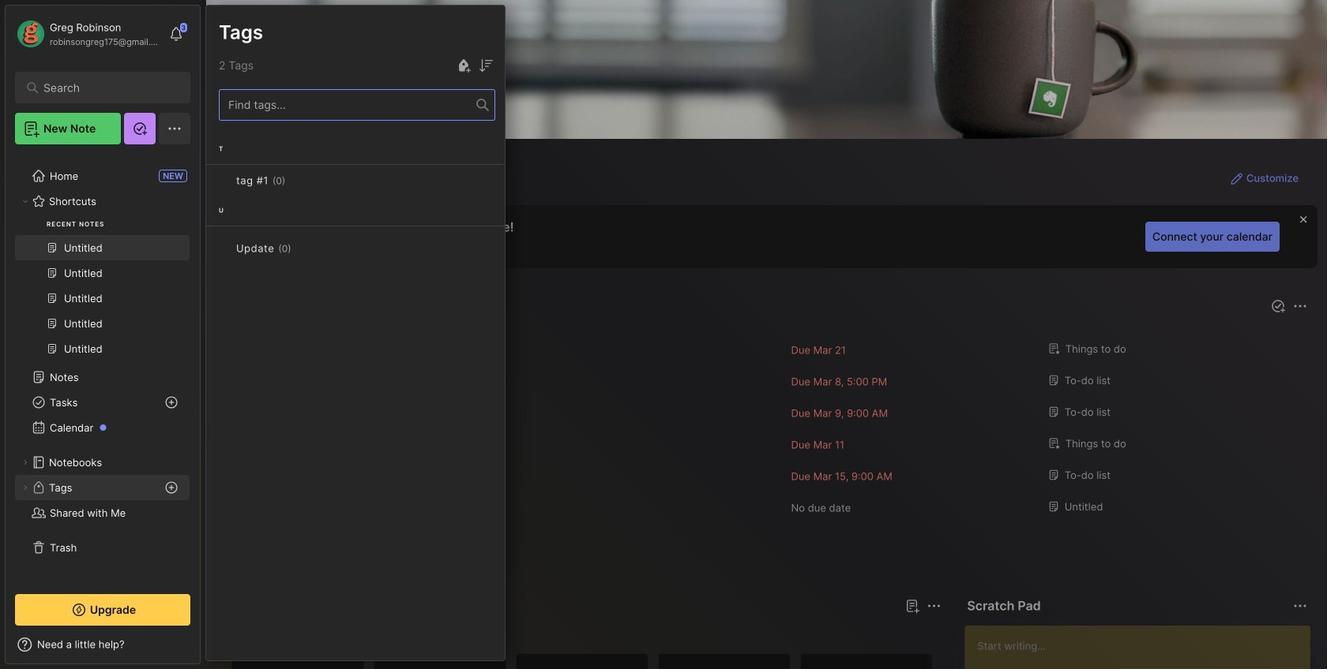 Task type: describe. For each thing, give the bounding box(es) containing it.
Find tags… text field
[[220, 94, 476, 116]]

Start writing… text field
[[978, 627, 1310, 670]]

none search field inside main element
[[43, 78, 169, 97]]

expand notebooks image
[[21, 458, 30, 468]]

2 vertical spatial row group
[[231, 654, 1327, 670]]

main element
[[0, 0, 205, 670]]

1 vertical spatial row group
[[231, 335, 1312, 525]]

tree inside main element
[[6, 92, 200, 581]]

Sort field
[[476, 56, 495, 75]]

create new tag image
[[454, 56, 473, 75]]

expand tags image
[[21, 484, 30, 493]]



Task type: locate. For each thing, give the bounding box(es) containing it.
tree
[[6, 92, 200, 581]]

group
[[15, 118, 190, 371]]

click to collapse image
[[199, 641, 211, 660]]

Search text field
[[43, 81, 169, 96]]

tab
[[287, 626, 351, 645]]

None search field
[[43, 78, 169, 97]]

0 vertical spatial row group
[[206, 134, 505, 287]]

Account field
[[15, 18, 161, 50]]

WHAT'S NEW field
[[6, 633, 200, 658]]

group inside main element
[[15, 118, 190, 371]]

new task image
[[1270, 299, 1286, 314]]

row group
[[206, 134, 505, 287], [231, 335, 1312, 525], [231, 654, 1327, 670]]

sort options image
[[476, 56, 495, 75]]



Task type: vqa. For each thing, say whether or not it's contained in the screenshot.
Expand Tags icon
yes



